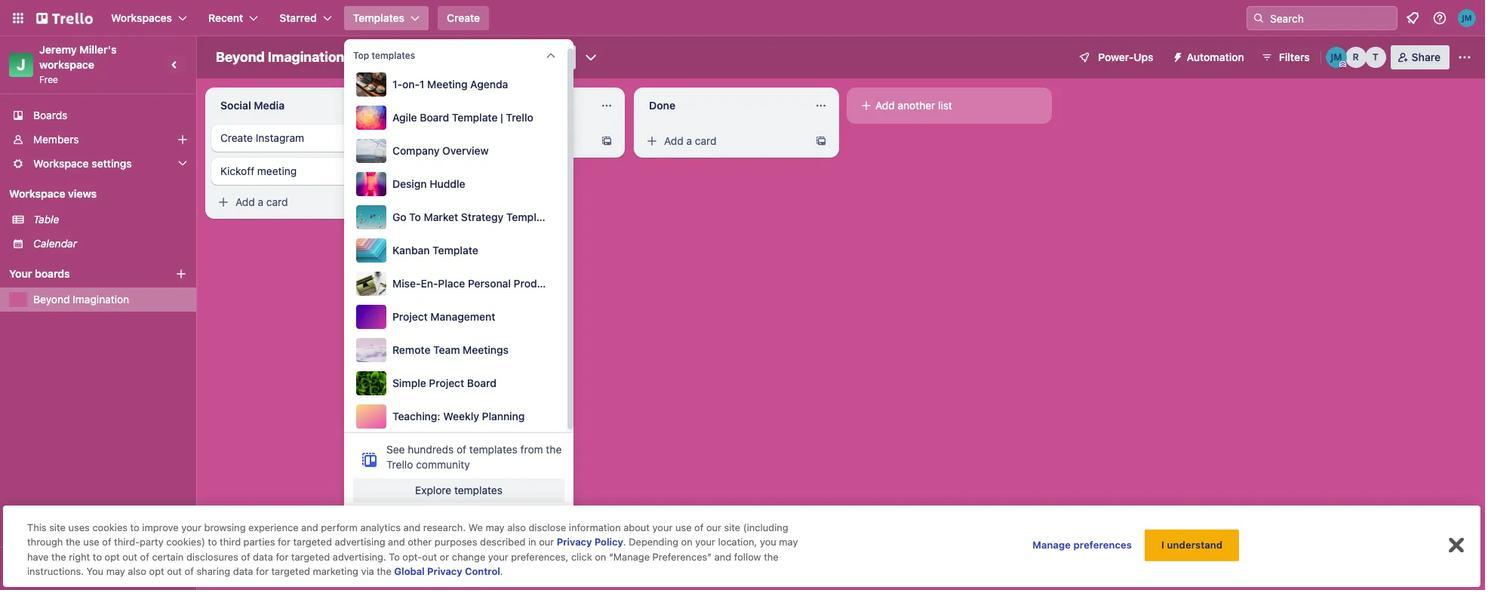 Task type: locate. For each thing, give the bounding box(es) containing it.
0 vertical spatial .
[[624, 536, 626, 549]]

our up the location,
[[707, 522, 722, 534]]

back to home image
[[36, 6, 93, 30]]

1 vertical spatial to
[[208, 536, 217, 549]]

recent
[[208, 11, 243, 24]]

mise-
[[393, 277, 421, 290]]

0 horizontal spatial imagination
[[73, 293, 129, 306]]

imagination inside board name text field
[[268, 49, 345, 65]]

1 vertical spatial create
[[220, 131, 253, 144]]

en-
[[421, 277, 438, 290]]

card down |
[[481, 134, 503, 147]]

also right free
[[128, 566, 146, 578]]

and down the location,
[[715, 551, 732, 563]]

filters button
[[1257, 45, 1315, 69]]

sm image right create from template… icon
[[645, 134, 660, 149]]

1 horizontal spatial beyond
[[216, 49, 265, 65]]

information
[[569, 522, 621, 534]]

privacy down or
[[427, 566, 463, 578]]

1 vertical spatial project
[[429, 377, 465, 390]]

1 vertical spatial opt
[[149, 566, 164, 578]]

add a card for the leftmost add a card link sm icon
[[236, 196, 288, 208]]

targeted up marketing
[[291, 551, 330, 563]]

this member is an admin of this board. image
[[1340, 61, 1347, 68]]

a
[[472, 134, 478, 147], [687, 134, 692, 147], [258, 196, 264, 208]]

trello inside see hundreds of templates from the trello community
[[387, 458, 413, 471]]

1 horizontal spatial to
[[409, 211, 421, 223]]

1 horizontal spatial to
[[130, 522, 140, 534]]

other
[[408, 536, 432, 549]]

sm image
[[430, 134, 445, 149]]

create from template… image for the leftmost add a card link
[[387, 196, 399, 208]]

add a card down kickoff meeting
[[236, 196, 288, 208]]

project up remote
[[393, 310, 428, 323]]

community
[[416, 458, 470, 471]]

0 horizontal spatial opt
[[105, 551, 120, 563]]

1 horizontal spatial out
[[167, 566, 182, 578]]

explore
[[415, 484, 452, 497]]

your up depending on the left bottom of page
[[653, 522, 673, 534]]

0 vertical spatial data
[[253, 551, 273, 563]]

0 horizontal spatial card
[[266, 196, 288, 208]]

0 horizontal spatial project
[[393, 310, 428, 323]]

to up the disclosures
[[208, 536, 217, 549]]

0 horizontal spatial out
[[123, 551, 137, 563]]

your boards
[[9, 267, 70, 280]]

sm image down kickoff
[[216, 195, 231, 210]]

templates inside "link"
[[455, 484, 503, 497]]

opt down "certain"
[[149, 566, 164, 578]]

1 horizontal spatial .
[[624, 536, 626, 549]]

company overview
[[393, 144, 489, 157]]

1 horizontal spatial create
[[447, 11, 480, 24]]

0 vertical spatial templates
[[372, 50, 415, 61]]

to up you
[[93, 551, 102, 563]]

explore templates
[[415, 484, 503, 497]]

beyond down boards
[[33, 293, 70, 306]]

2 vertical spatial board
[[467, 377, 497, 390]]

create up workspace visible
[[447, 11, 480, 24]]

. inside ". depending on your location, you may have the right to opt out of certain disclosures of data for targeted advertising. to opt-out or change your preferences, click on "manage preferences" and follow the instructions. you may also opt out of sharing data for targeted marketing via the"
[[624, 536, 626, 549]]

1 vertical spatial create from template… image
[[387, 196, 399, 208]]

workspace down members
[[33, 157, 89, 170]]

site up the location,
[[724, 522, 741, 534]]

0 vertical spatial also
[[508, 522, 526, 534]]

1 vertical spatial imagination
[[73, 293, 129, 306]]

a for doing text field at the left top of the page
[[472, 134, 478, 147]]

search image
[[1253, 12, 1265, 24]]

1 vertical spatial targeted
[[291, 551, 330, 563]]

beyond imagination down your boards with 1 items element
[[33, 293, 129, 306]]

1 horizontal spatial create from template… image
[[815, 135, 828, 147]]

beyond imagination link
[[33, 292, 187, 307]]

a down kickoff meeting
[[258, 196, 264, 208]]

boards
[[33, 109, 67, 122]]

2 vertical spatial may
[[106, 566, 125, 578]]

templates up 1-
[[372, 50, 415, 61]]

0 vertical spatial targeted
[[293, 536, 332, 549]]

about
[[624, 522, 650, 534]]

recent button
[[199, 6, 268, 30]]

0 horizontal spatial to
[[389, 551, 400, 563]]

of
[[457, 443, 467, 456], [695, 522, 704, 534], [102, 536, 111, 549], [140, 551, 149, 563], [241, 551, 250, 563], [185, 566, 194, 578]]

meeting
[[427, 78, 468, 91]]

1 vertical spatial template
[[507, 211, 552, 223]]

template right strategy
[[507, 211, 552, 223]]

board down meetings
[[467, 377, 497, 390]]

template left |
[[452, 111, 498, 124]]

on-
[[402, 78, 420, 91]]

table
[[33, 213, 59, 226]]

2 horizontal spatial a
[[687, 134, 692, 147]]

|
[[501, 111, 503, 124]]

Search field
[[1265, 7, 1398, 29]]

workspace for workspace visible
[[410, 51, 465, 63]]

in
[[529, 536, 537, 549]]

kickoff meeting link
[[211, 158, 405, 185]]

of down the parties
[[241, 551, 250, 563]]

workspace
[[410, 51, 465, 63], [33, 157, 89, 170], [9, 187, 65, 200]]

0 vertical spatial may
[[486, 522, 505, 534]]

t
[[1373, 51, 1379, 63]]

templates down planning
[[470, 443, 518, 456]]

this site uses cookies to improve your browsing experience and perform analytics and research. we may also disclose information about your use of our site (including through the use of third-party cookies) to third parties for targeted advertising and other purposes described in our
[[27, 522, 789, 549]]

0 vertical spatial template
[[452, 111, 498, 124]]

2 horizontal spatial out
[[422, 551, 437, 563]]

0 vertical spatial on
[[682, 536, 693, 549]]

sm image for the leftmost add a card link
[[216, 195, 231, 210]]

add down done text field
[[664, 134, 684, 147]]

template inside 'button'
[[452, 111, 498, 124]]

to left opt-
[[389, 551, 400, 563]]

create from template… image
[[815, 135, 828, 147], [387, 196, 399, 208]]

1 horizontal spatial add a card link
[[426, 131, 595, 152]]

workspaces
[[111, 11, 172, 24]]

your up preferences"
[[696, 536, 716, 549]]

design
[[393, 177, 427, 190]]

1 horizontal spatial on
[[682, 536, 693, 549]]

sm image right ups
[[1166, 45, 1187, 66]]

0 horizontal spatial may
[[106, 566, 125, 578]]

create for create
[[447, 11, 480, 24]]

template inside button
[[507, 211, 552, 223]]

sharing
[[197, 566, 230, 578]]

out left or
[[422, 551, 437, 563]]

jeremy miller (jeremymiller198) image
[[1459, 9, 1477, 27]]

purposes
[[435, 536, 478, 549]]

1 vertical spatial to
[[389, 551, 400, 563]]

trello inside 'button'
[[506, 111, 534, 124]]

and left perform
[[301, 522, 318, 534]]

customize views image
[[584, 50, 599, 65]]

0 vertical spatial beyond imagination
[[216, 49, 345, 65]]

also up described
[[508, 522, 526, 534]]

1 horizontal spatial use
[[676, 522, 692, 534]]

data down the parties
[[253, 551, 273, 563]]

t button
[[1366, 47, 1387, 68]]

add a card link down 'kickoff meeting' link
[[211, 192, 381, 213]]

2 horizontal spatial board
[[538, 51, 567, 63]]

Done text field
[[640, 94, 806, 118]]

2 horizontal spatial add a card link
[[640, 131, 809, 152]]

1 vertical spatial trello
[[387, 458, 413, 471]]

0 horizontal spatial create from template… image
[[387, 196, 399, 208]]

beyond imagination down "starred"
[[216, 49, 345, 65]]

power-ups button
[[1069, 45, 1163, 69]]

kanban
[[393, 244, 430, 257]]

try premium free button
[[9, 557, 184, 581]]

0 horizontal spatial board
[[420, 111, 449, 124]]

out down "certain"
[[167, 566, 182, 578]]

1 vertical spatial may
[[780, 536, 798, 549]]

terryturtle85 (terryturtle85) image
[[1366, 47, 1387, 68]]

add a card link for done text field
[[640, 131, 809, 152]]

disclosures
[[186, 551, 238, 563]]

to
[[130, 522, 140, 534], [208, 536, 217, 549], [93, 551, 102, 563]]

global
[[394, 566, 425, 578]]

the right from
[[546, 443, 562, 456]]

design huddle
[[393, 177, 466, 190]]

0 vertical spatial imagination
[[268, 49, 345, 65]]

add a card link
[[426, 131, 595, 152], [640, 131, 809, 152], [211, 192, 381, 213]]

2 horizontal spatial card
[[695, 134, 717, 147]]

to up third-
[[130, 522, 140, 534]]

our
[[707, 522, 722, 534], [539, 536, 554, 549]]

kickoff
[[220, 165, 255, 177]]

1 vertical spatial board
[[420, 111, 449, 124]]

imagination down your boards with 1 items element
[[73, 293, 129, 306]]

templates down see hundreds of templates from the trello community
[[455, 484, 503, 497]]

preferences
[[1074, 539, 1133, 551]]

1 vertical spatial on
[[595, 551, 607, 563]]

add right sm image
[[450, 134, 469, 147]]

menu
[[353, 69, 614, 432]]

create up kickoff
[[220, 131, 253, 144]]

template down go to market strategy template button
[[433, 244, 479, 257]]

on down policy
[[595, 551, 607, 563]]

imagination down starred dropdown button
[[268, 49, 345, 65]]

workspace visible button
[[382, 45, 509, 69]]

project down team
[[429, 377, 465, 390]]

0 vertical spatial use
[[676, 522, 692, 534]]

1 vertical spatial workspace
[[33, 157, 89, 170]]

add
[[876, 99, 895, 112], [450, 134, 469, 147], [664, 134, 684, 147], [236, 196, 255, 208]]

targeted down the parties
[[271, 566, 310, 578]]

the inside this site uses cookies to improve your browsing experience and perform analytics and research. we may also disclose information about your use of our site (including through the use of third-party cookies) to third parties for targeted advertising and other purposes described in our
[[66, 536, 80, 549]]

the
[[546, 443, 562, 456], [66, 536, 80, 549], [51, 551, 66, 563], [764, 551, 779, 563], [377, 566, 392, 578]]

0 horizontal spatial site
[[49, 522, 66, 534]]

trello
[[506, 111, 534, 124], [387, 458, 413, 471]]

workspace inside button
[[410, 51, 465, 63]]

0 vertical spatial project
[[393, 310, 428, 323]]

0 vertical spatial our
[[707, 522, 722, 534]]

list
[[939, 99, 953, 112]]

0 vertical spatial privacy
[[557, 536, 592, 549]]

add a card for sm image
[[450, 134, 503, 147]]

add for the leftmost add a card link
[[236, 196, 255, 208]]

Board name text field
[[208, 45, 352, 69]]

1 horizontal spatial site
[[724, 522, 741, 534]]

card for sm image
[[481, 134, 503, 147]]

calendar
[[33, 237, 77, 250]]

targeted
[[293, 536, 332, 549], [291, 551, 330, 563], [271, 566, 310, 578]]

1 horizontal spatial imagination
[[268, 49, 345, 65]]

card down meeting
[[266, 196, 288, 208]]

targeted down perform
[[293, 536, 332, 549]]

table link
[[33, 212, 187, 227]]

0 vertical spatial for
[[278, 536, 291, 549]]

beyond inside board name text field
[[216, 49, 265, 65]]

1 horizontal spatial card
[[481, 134, 503, 147]]

try premium free
[[35, 563, 118, 575]]

sm image left the add another list
[[859, 98, 874, 113]]

1 horizontal spatial privacy
[[557, 536, 592, 549]]

1 horizontal spatial board
[[467, 377, 497, 390]]

privacy up click
[[557, 536, 592, 549]]

the down uses
[[66, 536, 80, 549]]

2 vertical spatial for
[[256, 566, 269, 578]]

data right sharing
[[233, 566, 253, 578]]

the down you
[[764, 551, 779, 563]]

use
[[676, 522, 692, 534], [83, 536, 99, 549]]

i understand
[[1162, 539, 1223, 551]]

add another list
[[876, 99, 953, 112]]

0 horizontal spatial create
[[220, 131, 253, 144]]

also inside ". depending on your location, you may have the right to opt out of certain disclosures of data for targeted advertising. to opt-out or change your preferences, click on "manage preferences" and follow the instructions. you may also opt out of sharing data for targeted marketing via the"
[[128, 566, 146, 578]]

0 horizontal spatial .
[[500, 566, 503, 578]]

add a card link down done text field
[[640, 131, 809, 152]]

right
[[69, 551, 90, 563]]

our right in
[[539, 536, 554, 549]]

add a card down agile board template | trello
[[450, 134, 503, 147]]

your
[[9, 267, 32, 280]]

depending
[[629, 536, 679, 549]]

site up through
[[49, 522, 66, 534]]

add a card link down |
[[426, 131, 595, 152]]

beyond
[[216, 49, 265, 65], [33, 293, 70, 306]]

1 vertical spatial templates
[[470, 443, 518, 456]]

preferences"
[[653, 551, 712, 563]]

. up "manage
[[624, 536, 626, 549]]

jeremy miller's workspace link
[[39, 43, 120, 71]]

board left customize views image
[[538, 51, 567, 63]]

board up sm image
[[420, 111, 449, 124]]

2 vertical spatial to
[[93, 551, 102, 563]]

also
[[508, 522, 526, 534], [128, 566, 146, 578]]

share button
[[1391, 45, 1450, 69]]

of up community
[[457, 443, 467, 456]]

a down agile board template | trello
[[472, 134, 478, 147]]

add down kickoff
[[236, 196, 255, 208]]

0 vertical spatial trello
[[506, 111, 534, 124]]

2 site from the left
[[724, 522, 741, 534]]

workspace inside dropdown button
[[33, 157, 89, 170]]

0 horizontal spatial to
[[93, 551, 102, 563]]

filters
[[1280, 51, 1311, 63]]

add left "another" at the top right of page
[[876, 99, 895, 112]]

0 vertical spatial to
[[409, 211, 421, 223]]

trello down see
[[387, 458, 413, 471]]

sm image
[[1166, 45, 1187, 66], [859, 98, 874, 113], [645, 134, 660, 149], [216, 195, 231, 210]]

and
[[301, 522, 318, 534], [404, 522, 421, 534], [388, 536, 405, 549], [715, 551, 732, 563]]

Doing text field
[[426, 94, 592, 118]]

your up the 'cookies)'
[[181, 522, 202, 534]]

on up preferences"
[[682, 536, 693, 549]]

trello right |
[[506, 111, 534, 124]]

out down third-
[[123, 551, 137, 563]]

1 horizontal spatial beyond imagination
[[216, 49, 345, 65]]

1-on-1 meeting agenda
[[393, 78, 508, 91]]

free
[[39, 74, 58, 85]]

third-
[[114, 536, 140, 549]]

add a card down done text field
[[664, 134, 717, 147]]

0 vertical spatial to
[[130, 522, 140, 534]]

beyond down recent popup button
[[216, 49, 265, 65]]

0 horizontal spatial our
[[539, 536, 554, 549]]

privacy policy link
[[557, 536, 624, 549]]

1 vertical spatial use
[[83, 536, 99, 549]]

1 horizontal spatial may
[[486, 522, 505, 534]]

opt down third-
[[105, 551, 120, 563]]

card
[[481, 134, 503, 147], [695, 134, 717, 147], [266, 196, 288, 208]]

the right via
[[377, 566, 392, 578]]

project
[[393, 310, 428, 323], [429, 377, 465, 390]]

0 vertical spatial beyond
[[216, 49, 265, 65]]

1 vertical spatial our
[[539, 536, 554, 549]]

. down described
[[500, 566, 503, 578]]

to right go
[[409, 211, 421, 223]]

template
[[452, 111, 498, 124], [507, 211, 552, 223], [433, 244, 479, 257]]

0 horizontal spatial add a card
[[236, 196, 288, 208]]

click
[[572, 551, 592, 563]]

0 vertical spatial create from template… image
[[815, 135, 828, 147]]

card down done text field
[[695, 134, 717, 147]]

to inside ". depending on your location, you may have the right to opt out of certain disclosures of data for targeted advertising. to opt-out or change your preferences, click on "manage preferences" and follow the instructions. you may also opt out of sharing data for targeted marketing via the"
[[93, 551, 102, 563]]

1 horizontal spatial trello
[[506, 111, 534, 124]]

0 horizontal spatial beyond imagination
[[33, 293, 129, 306]]

1 site from the left
[[49, 522, 66, 534]]

create from template… image for add a card link for done text field
[[815, 135, 828, 147]]

on
[[682, 536, 693, 549], [595, 551, 607, 563]]

from
[[521, 443, 543, 456]]

0 horizontal spatial privacy
[[427, 566, 463, 578]]

workspace settings button
[[0, 152, 196, 176]]

opt-
[[403, 551, 422, 563]]

1 horizontal spatial a
[[472, 134, 478, 147]]

card for sm icon related to add a card link for done text field
[[695, 134, 717, 147]]

1 horizontal spatial add a card
[[450, 134, 503, 147]]

of down 'cookies' at left bottom
[[102, 536, 111, 549]]

create from template… image
[[601, 135, 613, 147]]

0 horizontal spatial use
[[83, 536, 99, 549]]

your
[[181, 522, 202, 534], [653, 522, 673, 534], [696, 536, 716, 549], [488, 551, 509, 563]]

privacy
[[557, 536, 592, 549], [427, 566, 463, 578]]

workspace up table at top left
[[9, 187, 65, 200]]

teaching:
[[393, 410, 441, 423]]

Social Media text field
[[211, 94, 378, 118]]

cookies
[[92, 522, 128, 534]]

use up preferences"
[[676, 522, 692, 534]]

0 horizontal spatial trello
[[387, 458, 413, 471]]

follow
[[735, 551, 762, 563]]

1 horizontal spatial also
[[508, 522, 526, 534]]

0 horizontal spatial beyond
[[33, 293, 70, 306]]

workspace up meeting
[[410, 51, 465, 63]]

sm image inside automation button
[[1166, 45, 1187, 66]]

the inside see hundreds of templates from the trello community
[[546, 443, 562, 456]]

2 horizontal spatial add a card
[[664, 134, 717, 147]]

create inside button
[[447, 11, 480, 24]]

a down done text field
[[687, 134, 692, 147]]

use up right
[[83, 536, 99, 549]]



Task type: describe. For each thing, give the bounding box(es) containing it.
beyond imagination inside board name text field
[[216, 49, 345, 65]]

create instagram
[[220, 131, 304, 144]]

2 vertical spatial targeted
[[271, 566, 310, 578]]

and up opt-
[[388, 536, 405, 549]]

1
[[420, 78, 425, 91]]

this
[[27, 522, 47, 534]]

1 vertical spatial data
[[233, 566, 253, 578]]

add for doing text field at the left top of the page's add a card link
[[450, 134, 469, 147]]

add a card for sm icon related to add a card link for done text field
[[664, 134, 717, 147]]

productivity
[[514, 277, 574, 290]]

the up the instructions.
[[51, 551, 66, 563]]

board link
[[512, 45, 576, 69]]

simple project board button
[[353, 368, 559, 399]]

advertising.
[[333, 551, 386, 563]]

cookies)
[[166, 536, 205, 549]]

0 vertical spatial board
[[538, 51, 567, 63]]

1 horizontal spatial our
[[707, 522, 722, 534]]

collapse image
[[545, 50, 557, 62]]

0 vertical spatial opt
[[105, 551, 120, 563]]

marketing
[[313, 566, 359, 578]]

of left sharing
[[185, 566, 194, 578]]

power-
[[1099, 51, 1134, 63]]

automation
[[1187, 51, 1245, 63]]

create for create instagram
[[220, 131, 253, 144]]

2 horizontal spatial to
[[208, 536, 217, 549]]

templates inside see hundreds of templates from the trello community
[[470, 443, 518, 456]]

board inside 'button'
[[420, 111, 449, 124]]

sm image for add a card link for done text field
[[645, 134, 660, 149]]

templates for explore templates
[[455, 484, 503, 497]]

free
[[99, 563, 118, 575]]

card for the leftmost add a card link sm icon
[[266, 196, 288, 208]]

add another list link
[[853, 94, 1047, 118]]

project management
[[393, 310, 496, 323]]

primary element
[[0, 0, 1486, 36]]

0 notifications image
[[1404, 9, 1423, 27]]

ups
[[1134, 51, 1154, 63]]

analytics
[[361, 522, 401, 534]]

kickoff meeting
[[220, 165, 297, 177]]

policy
[[595, 536, 624, 549]]

privacy alert dialog
[[3, 506, 1482, 587]]

location,
[[719, 536, 758, 549]]

1 vertical spatial beyond
[[33, 293, 70, 306]]

or
[[440, 551, 449, 563]]

project inside button
[[429, 377, 465, 390]]

workspace for workspace settings
[[33, 157, 89, 170]]

of up preferences"
[[695, 522, 704, 534]]

workspace settings
[[33, 157, 132, 170]]

templates for top templates
[[372, 50, 415, 61]]

to inside button
[[409, 211, 421, 223]]

star or unstar board image
[[361, 51, 373, 63]]

team
[[433, 344, 460, 356]]

instagram
[[256, 131, 304, 144]]

company
[[393, 144, 440, 157]]

system
[[577, 277, 614, 290]]

rubyanndersson (rubyanndersson) image
[[1346, 47, 1367, 68]]

of inside see hundreds of templates from the trello community
[[457, 443, 467, 456]]

to inside ". depending on your location, you may have the right to opt out of certain disclosures of data for targeted advertising. to opt-out or change your preferences, click on "manage preferences" and follow the instructions. you may also opt out of sharing data for targeted marketing via the"
[[389, 551, 400, 563]]

1 horizontal spatial opt
[[149, 566, 164, 578]]

0 horizontal spatial on
[[595, 551, 607, 563]]

privacy policy
[[557, 536, 624, 549]]

1-
[[393, 78, 402, 91]]

planning
[[482, 410, 525, 423]]

"manage
[[609, 551, 650, 563]]

1 vertical spatial .
[[500, 566, 503, 578]]

template inside button
[[433, 244, 479, 257]]

management
[[431, 310, 496, 323]]

may inside this site uses cookies to improve your browsing experience and perform analytics and research. we may also disclose information about your use of our site (including through the use of third-party cookies) to third parties for targeted advertising and other purposes described in our
[[486, 522, 505, 534]]

browsing
[[204, 522, 246, 534]]

add a card link for doing text field at the left top of the page
[[426, 131, 595, 152]]

see
[[387, 443, 405, 456]]

top
[[353, 50, 369, 61]]

workspaces button
[[102, 6, 196, 30]]

you
[[760, 536, 777, 549]]

party
[[140, 536, 164, 549]]

automation button
[[1166, 45, 1254, 69]]

open information menu image
[[1433, 11, 1448, 26]]

understand
[[1168, 539, 1223, 551]]

mise-en-place personal productivity system button
[[353, 269, 614, 299]]

agile board template | trello
[[393, 111, 534, 124]]

of down party
[[140, 551, 149, 563]]

project inside button
[[393, 310, 428, 323]]

starred
[[280, 11, 317, 24]]

another
[[898, 99, 936, 112]]

agile
[[393, 111, 417, 124]]

add board image
[[175, 268, 187, 280]]

control
[[465, 566, 500, 578]]

boards link
[[0, 103, 196, 128]]

workspace navigation collapse icon image
[[165, 54, 186, 76]]

views
[[68, 187, 97, 200]]

workspace for workspace views
[[9, 187, 65, 200]]

change
[[452, 551, 486, 563]]

remote team meetings button
[[353, 335, 559, 365]]

a for done text field
[[687, 134, 692, 147]]

top templates
[[353, 50, 415, 61]]

you
[[87, 566, 104, 578]]

jeremy
[[39, 43, 77, 56]]

workspace views
[[9, 187, 97, 200]]

show menu image
[[1458, 50, 1473, 65]]

meetings
[[463, 344, 509, 356]]

your boards with 1 items element
[[9, 265, 153, 283]]

templates
[[353, 11, 405, 24]]

2 horizontal spatial may
[[780, 536, 798, 549]]

teaching: weekly planning
[[393, 410, 525, 423]]

advertising
[[335, 536, 385, 549]]

described
[[480, 536, 526, 549]]

1 vertical spatial for
[[276, 551, 289, 563]]

meeting
[[257, 165, 297, 177]]

experience
[[248, 522, 299, 534]]

sm image inside add another list link
[[859, 98, 874, 113]]

preferences,
[[511, 551, 569, 563]]

huddle
[[430, 177, 466, 190]]

go to market strategy template
[[393, 211, 552, 223]]

0 horizontal spatial a
[[258, 196, 264, 208]]

see hundreds of templates from the trello community
[[387, 443, 562, 471]]

calendar link
[[33, 236, 187, 251]]

premium
[[53, 563, 96, 575]]

sm image for automation button
[[1166, 45, 1187, 66]]

also inside this site uses cookies to improve your browsing experience and perform analytics and research. we may also disclose information about your use of our site (including through the use of third-party cookies) to third parties for targeted advertising and other purposes described in our
[[508, 522, 526, 534]]

boards
[[35, 267, 70, 280]]

place
[[438, 277, 465, 290]]

add for add a card link for done text field
[[664, 134, 684, 147]]

0 horizontal spatial add a card link
[[211, 192, 381, 213]]

go
[[393, 211, 407, 223]]

targeted inside this site uses cookies to improve your browsing experience and perform analytics and research. we may also disclose information about your use of our site (including through the use of third-party cookies) to third parties for targeted advertising and other purposes described in our
[[293, 536, 332, 549]]

personal
[[468, 277, 511, 290]]

for inside this site uses cookies to improve your browsing experience and perform analytics and research. we may also disclose information about your use of our site (including through the use of third-party cookies) to third parties for targeted advertising and other purposes described in our
[[278, 536, 291, 549]]

jeremy miller (jeremymiller198) image
[[1326, 47, 1348, 68]]

and up 'other'
[[404, 522, 421, 534]]

perform
[[321, 522, 358, 534]]

company overview button
[[353, 136, 559, 166]]

menu containing 1-on-1 meeting agenda
[[353, 69, 614, 432]]

1 vertical spatial beyond imagination
[[33, 293, 129, 306]]

weekly
[[443, 410, 479, 423]]

your down described
[[488, 551, 509, 563]]

and inside ". depending on your location, you may have the right to opt out of certain disclosures of data for targeted advertising. to opt-out or change your preferences, click on "manage preferences" and follow the instructions. you may also opt out of sharing data for targeted marketing via the"
[[715, 551, 732, 563]]

board inside button
[[467, 377, 497, 390]]



Task type: vqa. For each thing, say whether or not it's contained in the screenshot.
Greg Robinson (gregrobinson96) image
no



